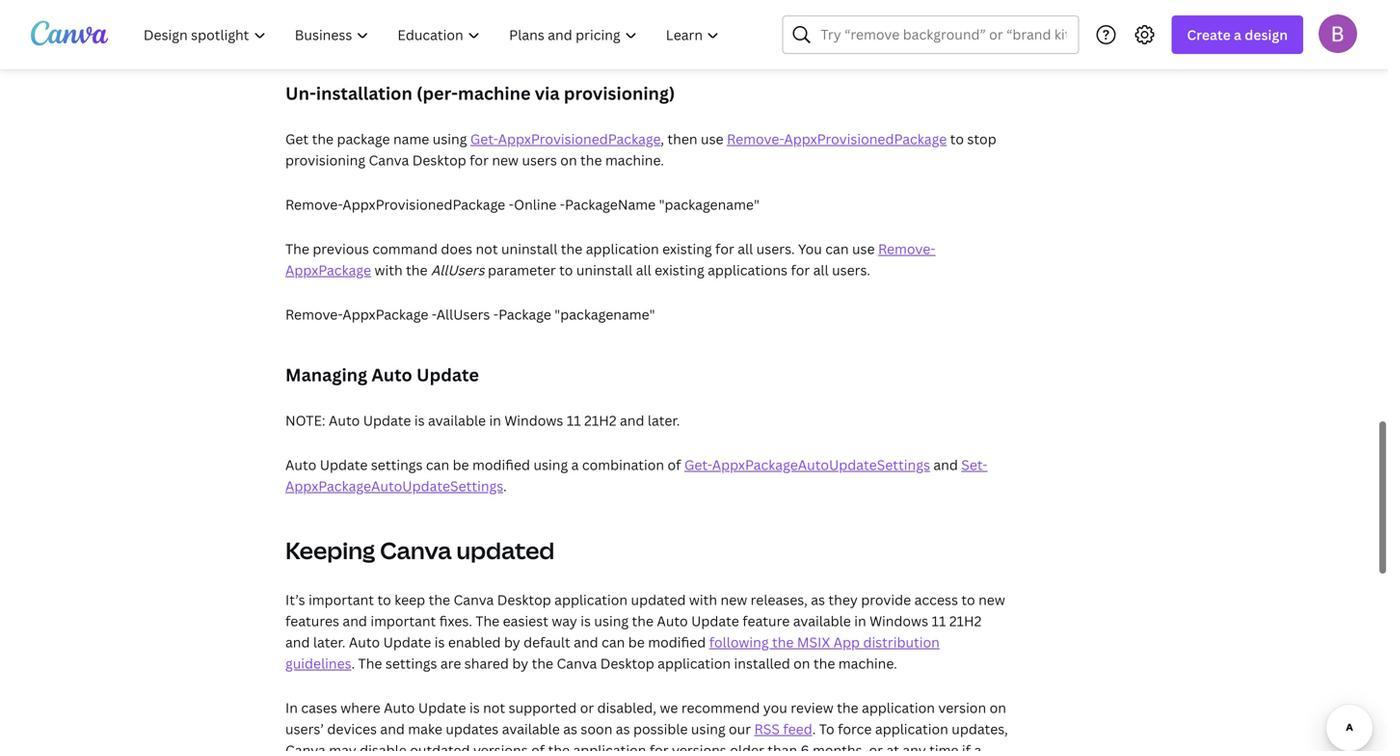 Task type: describe. For each thing, give the bounding box(es) containing it.
possible
[[633, 720, 688, 738]]

provide
[[861, 591, 911, 609]]

remove-appxpackage -allusers -package "packagename"
[[285, 305, 655, 323]]

application inside it's important to keep the canva desktop application updated with new releases, as they provide access to new features and important fixes. the easiest way is using the auto update feature available in windows 11 21h2 and later. auto update is enabled by default and can be modified
[[555, 591, 628, 609]]

remove-appxprovisionedpackage -online -packagename "packagename"
[[285, 195, 760, 214]]

version
[[938, 699, 986, 717]]

stop
[[967, 130, 997, 148]]

way
[[552, 612, 577, 630]]

and down features
[[285, 633, 310, 651]]

users'
[[285, 720, 324, 738]]

guidelines
[[285, 654, 351, 673]]

shared
[[465, 654, 509, 673]]

application up the "any"
[[875, 720, 949, 738]]

is up "are"
[[435, 633, 445, 651]]

1 vertical spatial can
[[426, 456, 449, 474]]

. the settings are shared by the canva desktop application installed on the machine.
[[351, 654, 897, 673]]

2 horizontal spatial desktop
[[600, 654, 654, 673]]

with inside it's important to keep the canva desktop application updated with new releases, as they provide access to new features and important fixes. the easiest way is using the auto update feature available in windows 11 21h2 and later. auto update is enabled by default and can be modified
[[689, 591, 717, 609]]

name
[[393, 130, 429, 148]]

by inside it's important to keep the canva desktop application updated with new releases, as they provide access to new features and important fixes. the easiest way is using the auto update feature available in windows 11 21h2 and later. auto update is enabled by default and can be modified
[[504, 633, 520, 651]]

all for applications
[[813, 261, 829, 279]]

- up parameter
[[509, 195, 514, 214]]

disabled,
[[597, 699, 657, 717]]

update down keep
[[383, 633, 431, 651]]

2 horizontal spatial can
[[826, 240, 849, 258]]

note: auto update is available in windows 11 21h2 and later.
[[285, 411, 680, 430]]

update inside 'in cases where auto update is not supported or disabled, we recommend you review the application version on users' devices and make updates available as soon as possible using our'
[[418, 699, 466, 717]]

"packagename" for remove-appxprovisionedpackage -online -packagename "packagename"
[[659, 195, 760, 214]]

1 horizontal spatial new
[[721, 591, 747, 609]]

"packagename" for remove-appxpackage -allusers -package "packagename"
[[555, 305, 655, 323]]

0 vertical spatial updated
[[457, 535, 555, 566]]

desktop inside to stop provisioning canva desktop for new users on the machine.
[[412, 151, 466, 169]]

where
[[341, 699, 381, 717]]

feature
[[743, 612, 790, 630]]

1 horizontal spatial the
[[358, 654, 382, 673]]

to down 'the previous command does not uninstall the application existing for all users. you can use'
[[559, 261, 573, 279]]

desktop inside it's important to keep the canva desktop application updated with new releases, as they provide access to new features and important fixes. the easiest way is using the auto update feature available in windows 11 21h2 and later. auto update is enabled by default and can be modified
[[497, 591, 551, 609]]

0 vertical spatial with
[[375, 261, 403, 279]]

update up following
[[691, 612, 739, 630]]

the down default
[[532, 654, 553, 673]]

all for existing
[[738, 240, 753, 258]]

top level navigation element
[[131, 15, 736, 54]]

application inside 'in cases where auto update is not supported or disabled, we recommend you review the application version on users' devices and make updates available as soon as possible using our'
[[862, 699, 935, 717]]

it's
[[285, 591, 305, 609]]

1 vertical spatial existing
[[655, 261, 704, 279]]

months,
[[813, 741, 866, 751]]

using right the name
[[433, 130, 467, 148]]

for down you
[[791, 261, 810, 279]]

1 vertical spatial use
[[852, 240, 875, 258]]

the inside to stop provisioning canva desktop for new users on the machine.
[[580, 151, 602, 169]]

0 horizontal spatial all
[[636, 261, 651, 279]]

applications
[[708, 261, 788, 279]]

0 vertical spatial later.
[[648, 411, 680, 430]]

get-appxprovisionedpackage link
[[470, 130, 661, 148]]

0 vertical spatial allusers
[[431, 261, 485, 279]]

to left keep
[[377, 591, 391, 609]]

0 vertical spatial use
[[701, 130, 724, 148]]

at
[[886, 741, 899, 751]]

canva inside . to force application updates, canva may disable outdated versions of the application for versions older than 6 months, or at any time if
[[285, 741, 326, 751]]

0 vertical spatial be
[[453, 456, 469, 474]]

update up note: auto update is available in windows 11 21h2 and later.
[[417, 363, 479, 387]]

0 horizontal spatial available
[[428, 411, 486, 430]]

. for the
[[351, 654, 355, 673]]

the up provisioning
[[312, 130, 334, 148]]

it's important to keep the canva desktop application updated with new releases, as they provide access to new features and important fixes. the easiest way is using the auto update feature available in windows 11 21h2 and later. auto update is enabled by default and can be modified
[[285, 591, 1005, 651]]

un-
[[285, 81, 316, 105]]

remove- for remove- appxpackage
[[878, 240, 936, 258]]

app
[[834, 633, 860, 651]]

settings for update
[[371, 456, 423, 474]]

remove-appxprovisionedpackage link
[[727, 130, 947, 148]]

and down way
[[574, 633, 598, 651]]

releases,
[[751, 591, 808, 609]]

rss feed
[[754, 720, 812, 738]]

rss feed link
[[754, 720, 812, 738]]

auto update settings can be modified using a combination of get-appxpackageautoupdatesettings and
[[285, 456, 962, 474]]

older
[[730, 741, 764, 751]]

features
[[285, 612, 339, 630]]

may
[[329, 741, 356, 751]]

fixes.
[[439, 612, 472, 630]]

using inside 'in cases where auto update is not supported or disabled, we recommend you review the application version on users' devices and make updates available as soon as possible using our'
[[691, 720, 726, 738]]

available inside it's important to keep the canva desktop application updated with new releases, as they provide access to new features and important fixes. the easiest way is using the auto update feature available in windows 11 21h2 and later. auto update is enabled by default and can be modified
[[793, 612, 851, 630]]

later. inside it's important to keep the canva desktop application updated with new releases, as they provide access to new features and important fixes. the easiest way is using the auto update feature available in windows 11 21h2 and later. auto update is enabled by default and can be modified
[[313, 633, 346, 651]]

in cases where auto update is not supported or disabled, we recommend you review the application version on users' devices and make updates available as soon as possible using our
[[285, 699, 1006, 738]]

uninstall for not
[[501, 240, 558, 258]]

appxpackageautoupdatesettings inside set- appxpackageautoupdatesettings
[[285, 477, 503, 495]]

to inside to stop provisioning canva desktop for new users on the machine.
[[950, 130, 964, 148]]

force
[[838, 720, 872, 738]]

outdated
[[410, 741, 470, 751]]

. for update
[[812, 720, 816, 738]]

0 vertical spatial important
[[309, 591, 374, 609]]

0 horizontal spatial modified
[[472, 456, 530, 474]]

0 vertical spatial 11
[[567, 411, 581, 430]]

rss
[[754, 720, 780, 738]]

0 vertical spatial 21h2
[[584, 411, 617, 430]]

previous
[[313, 240, 369, 258]]

auto inside 'in cases where auto update is not supported or disabled, we recommend you review the application version on users' devices and make updates available as soon as possible using our'
[[384, 699, 415, 717]]

be inside it's important to keep the canva desktop application updated with new releases, as they provide access to new features and important fixes. the easiest way is using the auto update feature available in windows 11 21h2 and later. auto update is enabled by default and can be modified
[[628, 633, 645, 651]]

online
[[514, 195, 557, 214]]

update down managing auto update
[[363, 411, 411, 430]]

managing
[[285, 363, 367, 387]]

combination
[[582, 456, 664, 474]]

set-
[[962, 456, 988, 474]]

you
[[763, 699, 788, 717]]

1 vertical spatial by
[[512, 654, 529, 673]]

you
[[798, 240, 822, 258]]

0 horizontal spatial in
[[489, 411, 501, 430]]

canva inside to stop provisioning canva desktop for new users on the machine.
[[369, 151, 409, 169]]

1 vertical spatial allusers
[[437, 305, 490, 323]]

is inside 'in cases where auto update is not supported or disabled, we recommend you review the application version on users' devices and make updates available as soon as possible using our'
[[469, 699, 480, 717]]

cases
[[301, 699, 337, 717]]

get
[[285, 130, 309, 148]]

0 vertical spatial not
[[476, 240, 498, 258]]

with the allusers parameter to uninstall all existing applications for all users.
[[371, 261, 871, 279]]

easiest
[[503, 612, 549, 630]]

,
[[661, 130, 664, 148]]

appxpackage for remove-appxpackage -allusers -package "packagename"
[[343, 305, 428, 323]]

windows inside it's important to keep the canva desktop application updated with new releases, as they provide access to new features and important fixes. the easiest way is using the auto update feature available in windows 11 21h2 and later. auto update is enabled by default and can be modified
[[870, 612, 929, 630]]

we
[[660, 699, 678, 717]]

1 horizontal spatial machine.
[[839, 654, 897, 673]]

0 horizontal spatial as
[[563, 720, 578, 738]]

1 vertical spatial important
[[371, 612, 436, 630]]

is down managing auto update
[[414, 411, 425, 430]]

following the msix app distribution guidelines
[[285, 633, 940, 673]]

- down command
[[432, 305, 437, 323]]

settings for the
[[386, 654, 437, 673]]

1 horizontal spatial of
[[668, 456, 681, 474]]

updates,
[[952, 720, 1008, 738]]

(per-
[[417, 81, 458, 105]]

keep
[[395, 591, 425, 609]]

. to force application updates, canva may disable outdated versions of the application for versions older than 6 months, or at any time if 
[[285, 720, 1008, 751]]

keeping
[[285, 535, 375, 566]]

or inside 'in cases where auto update is not supported or disabled, we recommend you review the application version on users' devices and make updates available as soon as possible using our'
[[580, 699, 594, 717]]

to
[[819, 720, 835, 738]]

packagename
[[565, 195, 656, 214]]

auto right the note: on the left bottom of page
[[329, 411, 360, 430]]

create
[[1187, 26, 1231, 44]]

1 horizontal spatial get-
[[685, 456, 712, 474]]

set- appxpackageautoupdatesettings
[[285, 456, 988, 495]]

auto right managing
[[372, 363, 412, 387]]

package
[[337, 130, 390, 148]]

get-appxpackageautoupdatesettings link
[[685, 456, 930, 474]]

users. for applications
[[832, 261, 871, 279]]

than
[[768, 741, 798, 751]]

following the msix app distribution guidelines link
[[285, 633, 940, 673]]

distribution
[[863, 633, 940, 651]]

supported
[[509, 699, 577, 717]]

to right access
[[962, 591, 975, 609]]

0 horizontal spatial the
[[285, 240, 309, 258]]



Task type: locate. For each thing, give the bounding box(es) containing it.
0 vertical spatial can
[[826, 240, 849, 258]]

1 horizontal spatial uninstall
[[576, 261, 633, 279]]

machine. inside to stop provisioning canva desktop for new users on the machine.
[[605, 151, 664, 169]]

0 vertical spatial .
[[503, 477, 507, 495]]

a inside dropdown button
[[1234, 26, 1242, 44]]

with down command
[[375, 261, 403, 279]]

0 vertical spatial by
[[504, 633, 520, 651]]

get- down un-installation (per-machine via provisioning)
[[470, 130, 498, 148]]

provisioning
[[285, 151, 365, 169]]

appxprovisionedpackage
[[498, 130, 661, 148], [784, 130, 947, 148], [343, 195, 505, 214]]

1 vertical spatial "packagename"
[[555, 305, 655, 323]]

machine. down get the package name using get-appxprovisionedpackage , then use remove-appxprovisionedpackage
[[605, 151, 664, 169]]

auto down the note: on the left bottom of page
[[285, 456, 317, 474]]

to left stop
[[950, 130, 964, 148]]

1 horizontal spatial or
[[869, 741, 883, 751]]

0 horizontal spatial a
[[571, 456, 579, 474]]

is
[[414, 411, 425, 430], [581, 612, 591, 630], [435, 633, 445, 651], [469, 699, 480, 717]]

or left at
[[869, 741, 883, 751]]

of right the combination
[[668, 456, 681, 474]]

the inside following the msix app distribution guidelines
[[772, 633, 794, 651]]

0 horizontal spatial 11
[[567, 411, 581, 430]]

later. up guidelines
[[313, 633, 346, 651]]

updated
[[457, 535, 555, 566], [631, 591, 686, 609]]

the up with the allusers parameter to uninstall all existing applications for all users.
[[561, 240, 583, 258]]

Try "remove background" or "brand kit" search field
[[821, 16, 1067, 53]]

to stop provisioning canva desktop for new users on the machine.
[[285, 130, 997, 169]]

0 vertical spatial of
[[668, 456, 681, 474]]

appxpackageautoupdatesettings
[[712, 456, 930, 474], [285, 477, 503, 495]]

as inside it's important to keep the canva desktop application updated with new releases, as they provide access to new features and important fixes. the easiest way is using the auto update feature available in windows 11 21h2 and later. auto update is enabled by default and can be modified
[[811, 591, 825, 609]]

default
[[524, 633, 571, 651]]

1 vertical spatial appxpackageautoupdatesettings
[[285, 477, 503, 495]]

use
[[701, 130, 724, 148], [852, 240, 875, 258]]

the inside 'in cases where auto update is not supported or disabled, we recommend you review the application version on users' devices and make updates available as soon as possible using our'
[[837, 699, 859, 717]]

1 vertical spatial or
[[869, 741, 883, 751]]

1 vertical spatial updated
[[631, 591, 686, 609]]

6
[[801, 741, 810, 751]]

1 horizontal spatial as
[[616, 720, 630, 738]]

available down the supported
[[502, 720, 560, 738]]

0 horizontal spatial users.
[[757, 240, 795, 258]]

windows
[[505, 411, 563, 430], [870, 612, 929, 630]]

updates
[[446, 720, 499, 738]]

0 vertical spatial existing
[[662, 240, 712, 258]]

auto up guidelines
[[349, 633, 380, 651]]

provisioning)
[[564, 81, 675, 105]]

the up fixes.
[[429, 591, 450, 609]]

application
[[586, 240, 659, 258], [555, 591, 628, 609], [658, 654, 731, 673], [862, 699, 935, 717], [875, 720, 949, 738], [573, 741, 646, 751]]

21h2 inside it's important to keep the canva desktop application updated with new releases, as they provide access to new features and important fixes. the easiest way is using the auto update feature available in windows 11 21h2 and later. auto update is enabled by default and can be modified
[[950, 612, 982, 630]]

and inside 'in cases where auto update is not supported or disabled, we recommend you review the application version on users' devices and make updates available as soon as possible using our'
[[380, 720, 405, 738]]

appxpackage up managing auto update
[[343, 305, 428, 323]]

the inside . to force application updates, canva may disable outdated versions of the application for versions older than 6 months, or at any time if
[[548, 741, 570, 751]]

canva down users'
[[285, 741, 326, 751]]

1 horizontal spatial versions
[[672, 741, 727, 751]]

modified down note: auto update is available in windows 11 21h2 and later.
[[472, 456, 530, 474]]

auto up . the settings are shared by the canva desktop application installed on the machine.
[[657, 612, 688, 630]]

for
[[470, 151, 489, 169], [715, 240, 735, 258], [791, 261, 810, 279], [650, 741, 669, 751]]

2 vertical spatial on
[[990, 699, 1006, 717]]

0 horizontal spatial desktop
[[412, 151, 466, 169]]

0 vertical spatial get-
[[470, 130, 498, 148]]

does
[[441, 240, 472, 258]]

can
[[826, 240, 849, 258], [426, 456, 449, 474], [602, 633, 625, 651]]

1 horizontal spatial desktop
[[497, 591, 551, 609]]

existing
[[662, 240, 712, 258], [655, 261, 704, 279]]

. inside . to force application updates, canva may disable outdated versions of the application for versions older than 6 months, or at any time if
[[812, 720, 816, 738]]

auto
[[372, 363, 412, 387], [329, 411, 360, 430], [285, 456, 317, 474], [657, 612, 688, 630], [349, 633, 380, 651], [384, 699, 415, 717]]

using up following the msix app distribution guidelines
[[594, 612, 629, 630]]

0 horizontal spatial windows
[[505, 411, 563, 430]]

on inside to stop provisioning canva desktop for new users on the machine.
[[560, 151, 577, 169]]

0 horizontal spatial or
[[580, 699, 594, 717]]

2 horizontal spatial all
[[813, 261, 829, 279]]

0 horizontal spatial machine.
[[605, 151, 664, 169]]

uninstall for to
[[576, 261, 633, 279]]

canva inside it's important to keep the canva desktop application updated with new releases, as they provide access to new features and important fixes. the easiest way is using the auto update feature available in windows 11 21h2 and later. auto update is enabled by default and can be modified
[[454, 591, 494, 609]]

parameter
[[488, 261, 556, 279]]

modified inside it's important to keep the canva desktop application updated with new releases, as they provide access to new features and important fixes. the easiest way is using the auto update feature available in windows 11 21h2 and later. auto update is enabled by default and can be modified
[[648, 633, 706, 651]]

modified
[[472, 456, 530, 474], [648, 633, 706, 651]]

1 vertical spatial machine.
[[839, 654, 897, 673]]

1 horizontal spatial a
[[1234, 26, 1242, 44]]

0 vertical spatial settings
[[371, 456, 423, 474]]

0 horizontal spatial versions
[[473, 741, 528, 751]]

allusers left package
[[437, 305, 490, 323]]

later. up auto update settings can be modified using a combination of get-appxpackageautoupdatesettings and
[[648, 411, 680, 430]]

0 vertical spatial windows
[[505, 411, 563, 430]]

canva down the name
[[369, 151, 409, 169]]

users
[[522, 151, 557, 169]]

available
[[428, 411, 486, 430], [793, 612, 851, 630], [502, 720, 560, 738]]

remove- inside remove- appxpackage
[[878, 240, 936, 258]]

in
[[489, 411, 501, 430], [854, 612, 866, 630]]

machine.
[[605, 151, 664, 169], [839, 654, 897, 673]]

for inside to stop provisioning canva desktop for new users on the machine.
[[470, 151, 489, 169]]

auto up make
[[384, 699, 415, 717]]

and
[[620, 411, 645, 430], [934, 456, 958, 474], [343, 612, 367, 630], [285, 633, 310, 651], [574, 633, 598, 651], [380, 720, 405, 738]]

all up the applications
[[738, 240, 753, 258]]

important down keep
[[371, 612, 436, 630]]

using inside it's important to keep the canva desktop application updated with new releases, as they provide access to new features and important fixes. the easiest way is using the auto update feature available in windows 11 21h2 and later. auto update is enabled by default and can be modified
[[594, 612, 629, 630]]

if
[[962, 741, 971, 751]]

.
[[503, 477, 507, 495], [351, 654, 355, 673], [812, 720, 816, 738]]

update down the note: on the left bottom of page
[[320, 456, 368, 474]]

make
[[408, 720, 442, 738]]

by right "shared"
[[512, 654, 529, 673]]

0 horizontal spatial of
[[531, 741, 545, 751]]

the inside it's important to keep the canva desktop application updated with new releases, as they provide access to new features and important fixes. the easiest way is using the auto update feature available in windows 11 21h2 and later. auto update is enabled by default and can be modified
[[476, 612, 500, 630]]

soon
[[581, 720, 613, 738]]

1 vertical spatial not
[[483, 699, 505, 717]]

1 vertical spatial of
[[531, 741, 545, 751]]

as left soon
[[563, 720, 578, 738]]

as down 'disabled,'
[[616, 720, 630, 738]]

0 vertical spatial or
[[580, 699, 594, 717]]

1 vertical spatial 11
[[932, 612, 946, 630]]

11 inside it's important to keep the canva desktop application updated with new releases, as they provide access to new features and important fixes. the easiest way is using the auto update feature available in windows 11 21h2 and later. auto update is enabled by default and can be modified
[[932, 612, 946, 630]]

and left set-
[[934, 456, 958, 474]]

appxpackage for remove- appxpackage
[[285, 261, 371, 279]]

1 versions from the left
[[473, 741, 528, 751]]

1 vertical spatial later.
[[313, 633, 346, 651]]

0 horizontal spatial be
[[453, 456, 469, 474]]

1 horizontal spatial all
[[738, 240, 753, 258]]

existing left the applications
[[655, 261, 704, 279]]

by down easiest
[[504, 633, 520, 651]]

in inside it's important to keep the canva desktop application updated with new releases, as they provide access to new features and important fixes. the easiest way is using the auto update feature available in windows 11 21h2 and later. auto update is enabled by default and can be modified
[[854, 612, 866, 630]]

or
[[580, 699, 594, 717], [869, 741, 883, 751]]

not up updates
[[483, 699, 505, 717]]

desktop down the name
[[412, 151, 466, 169]]

all down you
[[813, 261, 829, 279]]

0 horizontal spatial later.
[[313, 633, 346, 651]]

and up auto update settings can be modified using a combination of get-appxpackageautoupdatesettings and
[[620, 411, 645, 430]]

for inside . to force application updates, canva may disable outdated versions of the application for versions older than 6 months, or at any time if
[[650, 741, 669, 751]]

of
[[668, 456, 681, 474], [531, 741, 545, 751]]

important
[[309, 591, 374, 609], [371, 612, 436, 630]]

21h2 down access
[[950, 612, 982, 630]]

available up msix
[[793, 612, 851, 630]]

users. for existing
[[757, 240, 795, 258]]

a left the combination
[[571, 456, 579, 474]]

available down managing auto update
[[428, 411, 486, 430]]

they
[[829, 591, 858, 609]]

application down following
[[658, 654, 731, 673]]

0 horizontal spatial new
[[492, 151, 519, 169]]

the
[[285, 240, 309, 258], [476, 612, 500, 630], [358, 654, 382, 673]]

note:
[[285, 411, 326, 430]]

all
[[738, 240, 753, 258], [636, 261, 651, 279], [813, 261, 829, 279]]

1 horizontal spatial 21h2
[[950, 612, 982, 630]]

and right features
[[343, 612, 367, 630]]

2 horizontal spatial as
[[811, 591, 825, 609]]

via
[[535, 81, 560, 105]]

1 horizontal spatial 11
[[932, 612, 946, 630]]

0 horizontal spatial use
[[701, 130, 724, 148]]

devices
[[327, 720, 377, 738]]

2 horizontal spatial available
[[793, 612, 851, 630]]

can inside it's important to keep the canva desktop application updated with new releases, as they provide access to new features and important fixes. the easiest way is using the auto update feature available in windows 11 21h2 and later. auto update is enabled by default and can be modified
[[602, 633, 625, 651]]

available inside 'in cases where auto update is not supported or disabled, we recommend you review the application version on users' devices and make updates available as soon as possible using our'
[[502, 720, 560, 738]]

new up feature
[[721, 591, 747, 609]]

. up where
[[351, 654, 355, 673]]

review
[[791, 699, 834, 717]]

machine. down app
[[839, 654, 897, 673]]

2 vertical spatial desktop
[[600, 654, 654, 673]]

1 horizontal spatial later.
[[648, 411, 680, 430]]

1 vertical spatial available
[[793, 612, 851, 630]]

"packagename" down then
[[659, 195, 760, 214]]

"packagename" down with the allusers parameter to uninstall all existing applications for all users.
[[555, 305, 655, 323]]

1 horizontal spatial available
[[502, 720, 560, 738]]

- right online
[[560, 195, 565, 214]]

0 horizontal spatial get-
[[470, 130, 498, 148]]

is up updates
[[469, 699, 480, 717]]

2 versions from the left
[[672, 741, 727, 751]]

the previous command does not uninstall the application existing for all users. you can use
[[285, 240, 878, 258]]

keeping canva updated
[[285, 535, 555, 566]]

updated up "following the msix app distribution guidelines" link
[[631, 591, 686, 609]]

1 vertical spatial desktop
[[497, 591, 551, 609]]

installed
[[734, 654, 790, 673]]

the up where
[[358, 654, 382, 673]]

with
[[375, 261, 403, 279], [689, 591, 717, 609]]

remove- for remove-appxprovisionedpackage -online -packagename "packagename"
[[285, 195, 343, 214]]

1 vertical spatial uninstall
[[576, 261, 633, 279]]

2 horizontal spatial .
[[812, 720, 816, 738]]

feed
[[783, 720, 812, 738]]

0 horizontal spatial appxpackageautoupdatesettings
[[285, 477, 503, 495]]

canva down default
[[557, 654, 597, 673]]

0 vertical spatial desktop
[[412, 151, 466, 169]]

1 vertical spatial get-
[[685, 456, 712, 474]]

desktop up easiest
[[497, 591, 551, 609]]

any
[[903, 741, 926, 751]]

1 vertical spatial modified
[[648, 633, 706, 651]]

or inside . to force application updates, canva may disable outdated versions of the application for versions older than 6 months, or at any time if
[[869, 741, 883, 751]]

1 vertical spatial be
[[628, 633, 645, 651]]

1 vertical spatial settings
[[386, 654, 437, 673]]

1 horizontal spatial modified
[[648, 633, 706, 651]]

appxpackage inside remove- appxpackage
[[285, 261, 371, 279]]

application up with the allusers parameter to uninstall all existing applications for all users.
[[586, 240, 659, 258]]

installation
[[316, 81, 412, 105]]

"packagename"
[[659, 195, 760, 214], [555, 305, 655, 323]]

versions
[[473, 741, 528, 751], [672, 741, 727, 751]]

the down command
[[406, 261, 428, 279]]

0 vertical spatial the
[[285, 240, 309, 258]]

get- right the combination
[[685, 456, 712, 474]]

be
[[453, 456, 469, 474], [628, 633, 645, 651]]

-
[[509, 195, 514, 214], [560, 195, 565, 214], [432, 305, 437, 323], [493, 305, 499, 323]]

as
[[811, 591, 825, 609], [563, 720, 578, 738], [616, 720, 630, 738]]

on down the get-appxprovisionedpackage link
[[560, 151, 577, 169]]

updated inside it's important to keep the canva desktop application updated with new releases, as they provide access to new features and important fixes. the easiest way is using the auto update feature available in windows 11 21h2 and later. auto update is enabled by default and can be modified
[[631, 591, 686, 609]]

0 horizontal spatial on
[[560, 151, 577, 169]]

remove- for remove-appxpackage -allusers -package "packagename"
[[285, 305, 343, 323]]

desktop
[[412, 151, 466, 169], [497, 591, 551, 609], [600, 654, 654, 673]]

on inside 'in cases where auto update is not supported or disabled, we recommend you review the application version on users' devices and make updates available as soon as possible using our'
[[990, 699, 1006, 717]]

important up features
[[309, 591, 374, 609]]

1 horizontal spatial users.
[[832, 261, 871, 279]]

1 horizontal spatial appxpackageautoupdatesettings
[[712, 456, 930, 474]]

package
[[499, 305, 551, 323]]

0 vertical spatial "packagename"
[[659, 195, 760, 214]]

the up "following the msix app distribution guidelines" link
[[632, 612, 654, 630]]

versions down possible
[[672, 741, 727, 751]]

2 horizontal spatial on
[[990, 699, 1006, 717]]

set- appxpackageautoupdatesettings link
[[285, 456, 988, 495]]

get the package name using get-appxprovisionedpackage , then use remove-appxprovisionedpackage
[[285, 130, 947, 148]]

versions down updates
[[473, 741, 528, 751]]

for up the applications
[[715, 240, 735, 258]]

new right access
[[979, 591, 1005, 609]]

0 horizontal spatial 21h2
[[584, 411, 617, 430]]

1 vertical spatial with
[[689, 591, 717, 609]]

using down recommend
[[691, 720, 726, 738]]

and up disable on the left of page
[[380, 720, 405, 738]]

0 vertical spatial users.
[[757, 240, 795, 258]]

managing auto update
[[285, 363, 479, 387]]

1 horizontal spatial on
[[794, 654, 810, 673]]

our
[[729, 720, 751, 738]]

design
[[1245, 26, 1288, 44]]

application down soon
[[573, 741, 646, 751]]

as left they
[[811, 591, 825, 609]]

for down possible
[[650, 741, 669, 751]]

1 vertical spatial windows
[[870, 612, 929, 630]]

21h2 up the combination
[[584, 411, 617, 430]]

is right way
[[581, 612, 591, 630]]

by
[[504, 633, 520, 651], [512, 654, 529, 673]]

appxpackage down previous
[[285, 261, 371, 279]]

new inside to stop provisioning canva desktop for new users on the machine.
[[492, 151, 519, 169]]

use right then
[[701, 130, 724, 148]]

0 vertical spatial appxpackageautoupdatesettings
[[712, 456, 930, 474]]

then
[[668, 130, 698, 148]]

1 horizontal spatial windows
[[870, 612, 929, 630]]

11 up auto update settings can be modified using a combination of get-appxpackageautoupdatesettings and
[[567, 411, 581, 430]]

of inside . to force application updates, canva may disable outdated versions of the application for versions older than 6 months, or at any time if
[[531, 741, 545, 751]]

the down feature
[[772, 633, 794, 651]]

2 horizontal spatial new
[[979, 591, 1005, 609]]

1 horizontal spatial updated
[[631, 591, 686, 609]]

the down msix
[[814, 654, 835, 673]]

following
[[709, 633, 769, 651]]

a left design
[[1234, 26, 1242, 44]]

. left to at the right of the page
[[812, 720, 816, 738]]

application up way
[[555, 591, 628, 609]]

machine
[[458, 81, 531, 105]]

1 vertical spatial on
[[794, 654, 810, 673]]

settings up keeping canva updated
[[371, 456, 423, 474]]

using
[[433, 130, 467, 148], [534, 456, 568, 474], [594, 612, 629, 630], [691, 720, 726, 738]]

canva up keep
[[380, 535, 452, 566]]

remove- appxpackage
[[285, 240, 936, 279]]

2 vertical spatial the
[[358, 654, 382, 673]]

using left the combination
[[534, 456, 568, 474]]

of down the supported
[[531, 741, 545, 751]]

with up following
[[689, 591, 717, 609]]

the up force
[[837, 699, 859, 717]]

can down note: auto update is available in windows 11 21h2 and later.
[[426, 456, 449, 474]]

0 vertical spatial in
[[489, 411, 501, 430]]

create a design
[[1187, 26, 1288, 44]]

1 vertical spatial 21h2
[[950, 612, 982, 630]]

0 vertical spatial uninstall
[[501, 240, 558, 258]]

uninstall up parameter
[[501, 240, 558, 258]]

command
[[372, 240, 438, 258]]

allusers down does
[[431, 261, 485, 279]]

not inside 'in cases where auto update is not supported or disabled, we recommend you review the application version on users' devices and make updates available as soon as possible using our'
[[483, 699, 505, 717]]

a
[[1234, 26, 1242, 44], [571, 456, 579, 474]]

the left previous
[[285, 240, 309, 258]]

un-installation (per-machine via provisioning)
[[285, 81, 675, 105]]

access
[[915, 591, 958, 609]]

create a design button
[[1172, 15, 1304, 54]]

the
[[312, 130, 334, 148], [580, 151, 602, 169], [561, 240, 583, 258], [406, 261, 428, 279], [429, 591, 450, 609], [632, 612, 654, 630], [772, 633, 794, 651], [532, 654, 553, 673], [814, 654, 835, 673], [837, 699, 859, 717], [548, 741, 570, 751]]

1 horizontal spatial in
[[854, 612, 866, 630]]

1 vertical spatial a
[[571, 456, 579, 474]]

not right does
[[476, 240, 498, 258]]

settings
[[371, 456, 423, 474], [386, 654, 437, 673]]

remove- appxpackage link
[[285, 240, 936, 279]]

allusers
[[431, 261, 485, 279], [437, 305, 490, 323]]

- down parameter
[[493, 305, 499, 323]]

0 vertical spatial machine.
[[605, 151, 664, 169]]

bob builder image
[[1319, 14, 1358, 53]]

1 horizontal spatial with
[[689, 591, 717, 609]]

0 vertical spatial a
[[1234, 26, 1242, 44]]

the down the supported
[[548, 741, 570, 751]]

disable
[[360, 741, 407, 751]]

1 vertical spatial the
[[476, 612, 500, 630]]



Task type: vqa. For each thing, say whether or not it's contained in the screenshot.
second Paid plan icon from the right
no



